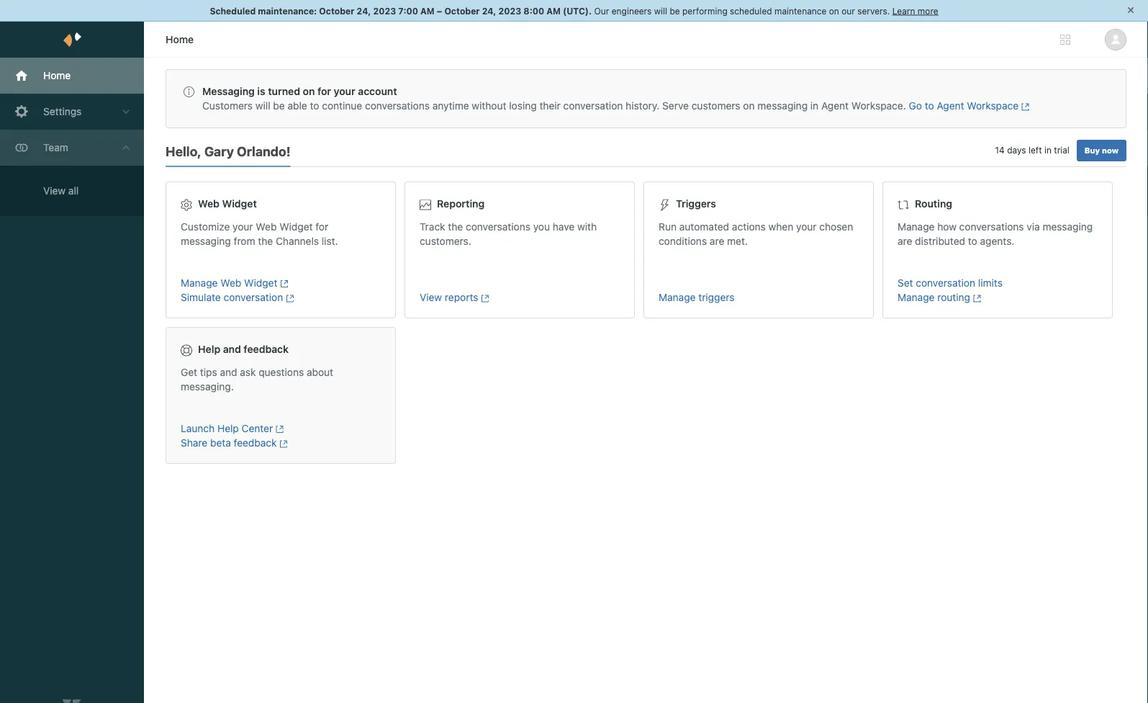 Task type: locate. For each thing, give the bounding box(es) containing it.
0 vertical spatial feedback
[[244, 343, 289, 355]]

beta
[[210, 437, 231, 449]]

conversation
[[564, 100, 623, 112], [917, 277, 976, 288], [224, 291, 283, 303]]

24, left "8:00"
[[482, 6, 497, 16]]

am right "8:00"
[[547, 6, 561, 16]]

get tips and ask questions about messaging.
[[181, 366, 334, 393]]

1 vertical spatial conversation
[[917, 277, 976, 288]]

manage
[[898, 221, 935, 233], [181, 277, 218, 288], [659, 291, 696, 303], [898, 291, 935, 303]]

launch
[[181, 422, 215, 434]]

widget inside customize your web widget for messaging from the channels list.
[[280, 221, 313, 233]]

view left all
[[43, 185, 66, 197]]

1 vertical spatial web
[[256, 221, 277, 233]]

1 horizontal spatial are
[[898, 235, 913, 247]]

(utc).
[[563, 6, 592, 16]]

web up customize in the left top of the page
[[198, 198, 220, 210]]

1 horizontal spatial 24,
[[482, 6, 497, 16]]

conversation for simulate conversation
[[224, 291, 283, 303]]

0 vertical spatial widget
[[222, 198, 257, 210]]

help up share beta feedback
[[218, 422, 239, 434]]

2 october from the left
[[445, 6, 480, 16]]

0 horizontal spatial on
[[303, 85, 315, 97]]

0 horizontal spatial will
[[256, 100, 271, 112]]

the up customers.
[[448, 221, 463, 233]]

agent left workspace.
[[822, 100, 849, 112]]

share beta feedback link
[[181, 437, 381, 449]]

set
[[898, 277, 914, 288]]

your up "continue"
[[334, 85, 356, 97]]

are left distributed
[[898, 235, 913, 247]]

their
[[540, 100, 561, 112]]

1 vertical spatial home
[[43, 70, 71, 81]]

24, left 7:00
[[357, 6, 371, 16]]

agent right go
[[938, 100, 965, 112]]

for for widget
[[316, 221, 329, 233]]

0 vertical spatial messaging
[[758, 100, 808, 112]]

manage left triggers at the right of the page
[[659, 291, 696, 303]]

feedback for help and feedback
[[244, 343, 289, 355]]

and up ask
[[223, 343, 241, 355]]

will right engineers on the top of page
[[655, 6, 668, 16]]

1 vertical spatial be
[[273, 100, 285, 112]]

trial
[[1055, 145, 1070, 155]]

are down automated
[[710, 235, 725, 247]]

manage up simulate
[[181, 277, 218, 288]]

share beta feedback
[[181, 437, 277, 449]]

8:00
[[524, 6, 545, 16]]

0 horizontal spatial view
[[43, 185, 66, 197]]

channels
[[276, 235, 319, 247]]

1 vertical spatial the
[[258, 235, 273, 247]]

for up "continue"
[[318, 85, 331, 97]]

widget up channels
[[280, 221, 313, 233]]

messaging right via
[[1043, 221, 1094, 233]]

1 horizontal spatial to
[[925, 100, 935, 112]]

to right go
[[925, 100, 935, 112]]

am
[[421, 6, 435, 16], [547, 6, 561, 16]]

0 vertical spatial in
[[811, 100, 819, 112]]

7:00
[[399, 6, 418, 16]]

october right maintenance:
[[319, 6, 355, 16]]

are inside "manage how conversations via messaging are distributed to agents."
[[898, 235, 913, 247]]

october
[[319, 6, 355, 16], [445, 6, 480, 16]]

conversations down account
[[365, 100, 430, 112]]

0 vertical spatial view
[[43, 185, 66, 197]]

account
[[358, 85, 397, 97]]

in left workspace.
[[811, 100, 819, 112]]

triggers
[[699, 291, 735, 303]]

2 agent from the left
[[938, 100, 965, 112]]

manage down 'set'
[[898, 291, 935, 303]]

1 horizontal spatial am
[[547, 6, 561, 16]]

manage for manage web widget
[[181, 277, 218, 288]]

0 horizontal spatial 24,
[[357, 6, 371, 16]]

view reports link
[[420, 291, 620, 303]]

1 am from the left
[[421, 6, 435, 16]]

2 horizontal spatial messaging
[[1043, 221, 1094, 233]]

met.
[[728, 235, 748, 247]]

1 vertical spatial view
[[420, 291, 442, 303]]

how
[[938, 221, 957, 233]]

1 are from the left
[[710, 235, 725, 247]]

2023 left "8:00"
[[499, 6, 522, 16]]

on right customers
[[744, 100, 755, 112]]

your inside customize your web widget for messaging from the channels list.
[[233, 221, 253, 233]]

reports
[[445, 291, 479, 303]]

1 horizontal spatial conversations
[[466, 221, 531, 233]]

2 horizontal spatial on
[[830, 6, 840, 16]]

widget
[[222, 198, 257, 210], [280, 221, 313, 233], [244, 277, 278, 288]]

1 horizontal spatial your
[[334, 85, 356, 97]]

0 vertical spatial web
[[198, 198, 220, 210]]

conversations inside track the conversations you have with customers.
[[466, 221, 531, 233]]

view reports
[[420, 291, 479, 303]]

2 horizontal spatial conversations
[[960, 221, 1025, 233]]

1 24, from the left
[[357, 6, 371, 16]]

manage for manage how conversations via messaging are distributed to agents.
[[898, 221, 935, 233]]

help up tips
[[198, 343, 221, 355]]

web up simulate conversation
[[221, 277, 242, 288]]

orlando!
[[237, 143, 291, 159]]

agents.
[[981, 235, 1015, 247]]

conversation for set conversation limits
[[917, 277, 976, 288]]

messaging down customize in the left top of the page
[[181, 235, 231, 247]]

agent
[[822, 100, 849, 112], [938, 100, 965, 112]]

1 vertical spatial feedback
[[234, 437, 277, 449]]

and left ask
[[220, 366, 237, 378]]

via
[[1028, 221, 1041, 233]]

feedback for share beta feedback
[[234, 437, 277, 449]]

manage up distributed
[[898, 221, 935, 233]]

manage inside "manage how conversations via messaging are distributed to agents."
[[898, 221, 935, 233]]

simulate conversation
[[181, 291, 283, 303]]

chosen
[[820, 221, 854, 233]]

1 horizontal spatial web
[[221, 277, 242, 288]]

1 horizontal spatial in
[[1045, 145, 1052, 155]]

0 vertical spatial will
[[655, 6, 668, 16]]

0 vertical spatial be
[[670, 6, 680, 16]]

settings
[[43, 106, 82, 117]]

your right when
[[797, 221, 817, 233]]

your up "from"
[[233, 221, 253, 233]]

2 horizontal spatial conversation
[[917, 277, 976, 288]]

conversations left you
[[466, 221, 531, 233]]

2 vertical spatial on
[[744, 100, 755, 112]]

1 horizontal spatial view
[[420, 291, 442, 303]]

turned
[[268, 85, 300, 97]]

am left –
[[421, 6, 435, 16]]

to
[[310, 100, 319, 112], [925, 100, 935, 112], [969, 235, 978, 247]]

0 vertical spatial for
[[318, 85, 331, 97]]

your
[[334, 85, 356, 97], [233, 221, 253, 233], [797, 221, 817, 233]]

0 horizontal spatial home
[[43, 70, 71, 81]]

0 horizontal spatial agent
[[822, 100, 849, 112]]

are
[[710, 235, 725, 247], [898, 235, 913, 247]]

2 vertical spatial widget
[[244, 277, 278, 288]]

0 horizontal spatial conversation
[[224, 291, 283, 303]]

0 horizontal spatial conversations
[[365, 100, 430, 112]]

maintenance:
[[258, 6, 317, 16]]

feedback
[[244, 343, 289, 355], [234, 437, 277, 449]]

0 horizontal spatial are
[[710, 235, 725, 247]]

1 horizontal spatial 2023
[[499, 6, 522, 16]]

2 horizontal spatial web
[[256, 221, 277, 233]]

manage for manage triggers
[[659, 291, 696, 303]]

1 vertical spatial for
[[316, 221, 329, 233]]

2 vertical spatial messaging
[[181, 235, 231, 247]]

conversation down manage web widget
[[224, 291, 283, 303]]

0 horizontal spatial the
[[258, 235, 273, 247]]

1 horizontal spatial the
[[448, 221, 463, 233]]

october right –
[[445, 6, 480, 16]]

0 vertical spatial the
[[448, 221, 463, 233]]

0 horizontal spatial be
[[273, 100, 285, 112]]

for up "list."
[[316, 221, 329, 233]]

messaging.
[[181, 381, 234, 393]]

get
[[181, 366, 197, 378]]

to left agents.
[[969, 235, 978, 247]]

simulate conversation link
[[181, 291, 381, 303]]

1 vertical spatial messaging
[[1043, 221, 1094, 233]]

0 vertical spatial and
[[223, 343, 241, 355]]

0 vertical spatial home
[[166, 33, 194, 45]]

will down is
[[256, 100, 271, 112]]

1 horizontal spatial will
[[655, 6, 668, 16]]

2 horizontal spatial to
[[969, 235, 978, 247]]

messaging right customers
[[758, 100, 808, 112]]

for inside customize your web widget for messaging from the channels list.
[[316, 221, 329, 233]]

go to agent workspace
[[909, 100, 1019, 112]]

feedback down center
[[234, 437, 277, 449]]

web up channels
[[256, 221, 277, 233]]

1 2023 from the left
[[374, 6, 396, 16]]

our
[[842, 6, 856, 16]]

0 horizontal spatial your
[[233, 221, 253, 233]]

be
[[670, 6, 680, 16], [273, 100, 285, 112]]

conversations
[[365, 100, 430, 112], [466, 221, 531, 233], [960, 221, 1025, 233]]

continue
[[322, 100, 363, 112]]

go to agent workspace link
[[909, 100, 1031, 112]]

1 horizontal spatial home
[[166, 33, 194, 45]]

without
[[472, 100, 507, 112]]

be left performing
[[670, 6, 680, 16]]

on up able
[[303, 85, 315, 97]]

0 horizontal spatial 2023
[[374, 6, 396, 16]]

widget up customize your web widget for messaging from the channels list.
[[222, 198, 257, 210]]

2023
[[374, 6, 396, 16], [499, 6, 522, 16]]

be down turned
[[273, 100, 285, 112]]

scheduled maintenance: october 24, 2023 7:00 am – october 24, 2023 8:00 am (utc). our engineers will be performing scheduled maintenance on our servers. learn more
[[210, 6, 939, 16]]

1 horizontal spatial october
[[445, 6, 480, 16]]

are inside run automated actions when your chosen conditions are met.
[[710, 235, 725, 247]]

1 horizontal spatial on
[[744, 100, 755, 112]]

2 vertical spatial conversation
[[224, 291, 283, 303]]

2 horizontal spatial your
[[797, 221, 817, 233]]

web
[[198, 198, 220, 210], [256, 221, 277, 233], [221, 277, 242, 288]]

buy now
[[1085, 146, 1119, 155]]

actions
[[733, 221, 766, 233]]

conversations up agents.
[[960, 221, 1025, 233]]

14
[[996, 145, 1005, 155]]

in right left
[[1045, 145, 1052, 155]]

2023 left 7:00
[[374, 6, 396, 16]]

view left reports
[[420, 291, 442, 303]]

1 vertical spatial help
[[218, 422, 239, 434]]

0 horizontal spatial am
[[421, 6, 435, 16]]

the inside track the conversations you have with customers.
[[448, 221, 463, 233]]

1 horizontal spatial messaging
[[758, 100, 808, 112]]

on
[[830, 6, 840, 16], [303, 85, 315, 97], [744, 100, 755, 112]]

0 horizontal spatial messaging
[[181, 235, 231, 247]]

0 horizontal spatial october
[[319, 6, 355, 16]]

1 horizontal spatial conversation
[[564, 100, 623, 112]]

1 vertical spatial and
[[220, 366, 237, 378]]

1 vertical spatial will
[[256, 100, 271, 112]]

feedback up "questions"
[[244, 343, 289, 355]]

1 horizontal spatial agent
[[938, 100, 965, 112]]

conversation up routing
[[917, 277, 976, 288]]

customers
[[202, 100, 253, 112]]

conversation right their
[[564, 100, 623, 112]]

hello,
[[166, 143, 201, 159]]

1 horizontal spatial be
[[670, 6, 680, 16]]

the
[[448, 221, 463, 233], [258, 235, 273, 247]]

1 vertical spatial widget
[[280, 221, 313, 233]]

widget up 'simulate conversation' link
[[244, 277, 278, 288]]

1 vertical spatial on
[[303, 85, 315, 97]]

run
[[659, 221, 677, 233]]

on left our
[[830, 6, 840, 16]]

conversations inside "manage how conversations via messaging are distributed to agents."
[[960, 221, 1025, 233]]

the right "from"
[[258, 235, 273, 247]]

2 are from the left
[[898, 235, 913, 247]]

messaging inside customize your web widget for messaging from the channels list.
[[181, 235, 231, 247]]

to right able
[[310, 100, 319, 112]]

when
[[769, 221, 794, 233]]



Task type: vqa. For each thing, say whether or not it's contained in the screenshot.
Buy
yes



Task type: describe. For each thing, give the bounding box(es) containing it.
share
[[181, 437, 208, 449]]

able
[[288, 100, 307, 112]]

customers will be able to continue conversations anytime without losing their conversation history. serve customers on messaging in agent workspace.
[[202, 100, 909, 112]]

manage for manage routing
[[898, 291, 935, 303]]

customers
[[692, 100, 741, 112]]

routing
[[916, 198, 953, 210]]

2 am from the left
[[547, 6, 561, 16]]

workspace.
[[852, 100, 907, 112]]

track
[[420, 221, 446, 233]]

1 october from the left
[[319, 6, 355, 16]]

2 vertical spatial web
[[221, 277, 242, 288]]

losing
[[510, 100, 537, 112]]

now
[[1103, 146, 1119, 155]]

distributed
[[916, 235, 966, 247]]

set conversation limits
[[898, 277, 1003, 288]]

simulate
[[181, 291, 221, 303]]

set conversation limits link
[[898, 277, 1099, 288]]

conversations for manage how conversations via messaging are distributed to agents.
[[960, 221, 1025, 233]]

manage routing
[[898, 291, 971, 303]]

limits
[[979, 277, 1003, 288]]

web widget
[[198, 198, 257, 210]]

help and feedback
[[198, 343, 289, 355]]

0 vertical spatial help
[[198, 343, 221, 355]]

routing
[[938, 291, 971, 303]]

customize
[[181, 221, 230, 233]]

launch help center link
[[181, 422, 381, 434]]

manage routing link
[[898, 291, 1099, 303]]

have
[[553, 221, 575, 233]]

ask
[[240, 366, 256, 378]]

0 horizontal spatial to
[[310, 100, 319, 112]]

questions
[[259, 366, 304, 378]]

customers.
[[420, 235, 472, 247]]

messaging is turned on for your account
[[202, 85, 397, 97]]

more
[[918, 6, 939, 16]]

our
[[595, 6, 610, 16]]

manage how conversations via messaging are distributed to agents.
[[898, 221, 1094, 247]]

maintenance
[[775, 6, 827, 16]]

launch help center
[[181, 422, 273, 434]]

workspace
[[968, 100, 1019, 112]]

and inside get tips and ask questions about messaging.
[[220, 366, 237, 378]]

gary
[[204, 143, 234, 159]]

performing
[[683, 6, 728, 16]]

is
[[257, 85, 266, 97]]

you
[[534, 221, 550, 233]]

2 2023 from the left
[[499, 6, 522, 16]]

manage web widget
[[181, 277, 278, 288]]

triggers
[[676, 198, 717, 210]]

view all
[[43, 185, 79, 197]]

learn more link
[[893, 6, 939, 16]]

view for view reports
[[420, 291, 442, 303]]

web inside customize your web widget for messaging from the channels list.
[[256, 221, 277, 233]]

customize your web widget for messaging from the channels list.
[[181, 221, 338, 247]]

learn
[[893, 6, 916, 16]]

0 vertical spatial on
[[830, 6, 840, 16]]

from
[[234, 235, 255, 247]]

scheduled
[[210, 6, 256, 16]]

for for on
[[318, 85, 331, 97]]

–
[[437, 6, 443, 16]]

hello, gary orlando!
[[166, 143, 291, 159]]

to inside "manage how conversations via messaging are distributed to agents."
[[969, 235, 978, 247]]

zendesk products image
[[1061, 35, 1071, 45]]

history.
[[626, 100, 660, 112]]

0 horizontal spatial in
[[811, 100, 819, 112]]

1 vertical spatial in
[[1045, 145, 1052, 155]]

2 24, from the left
[[482, 6, 497, 16]]

center
[[242, 422, 273, 434]]

tips
[[200, 366, 217, 378]]

servers.
[[858, 6, 891, 16]]

0 horizontal spatial web
[[198, 198, 220, 210]]

team
[[43, 142, 68, 153]]

1 agent from the left
[[822, 100, 849, 112]]

conditions
[[659, 235, 707, 247]]

messaging inside "manage how conversations via messaging are distributed to agents."
[[1043, 221, 1094, 233]]

anytime
[[433, 100, 469, 112]]

14 days left in trial
[[996, 145, 1070, 155]]

list.
[[322, 235, 338, 247]]

your inside run automated actions when your chosen conditions are met.
[[797, 221, 817, 233]]

track the conversations you have with customers.
[[420, 221, 597, 247]]

days
[[1008, 145, 1027, 155]]

0 vertical spatial conversation
[[564, 100, 623, 112]]

engineers
[[612, 6, 652, 16]]

all
[[68, 185, 79, 197]]

messaging
[[202, 85, 255, 97]]

view for view all
[[43, 185, 66, 197]]

with
[[578, 221, 597, 233]]

manage triggers link
[[659, 291, 859, 303]]

the inside customize your web widget for messaging from the channels list.
[[258, 235, 273, 247]]

scheduled
[[730, 6, 773, 16]]

serve
[[663, 100, 689, 112]]

reporting
[[437, 198, 485, 210]]

run automated actions when your chosen conditions are met.
[[659, 221, 854, 247]]

buy now button
[[1078, 140, 1127, 161]]

manage web widget link
[[181, 277, 381, 288]]

about
[[307, 366, 334, 378]]

automated
[[680, 221, 730, 233]]

conversations for track the conversations you have with customers.
[[466, 221, 531, 233]]



